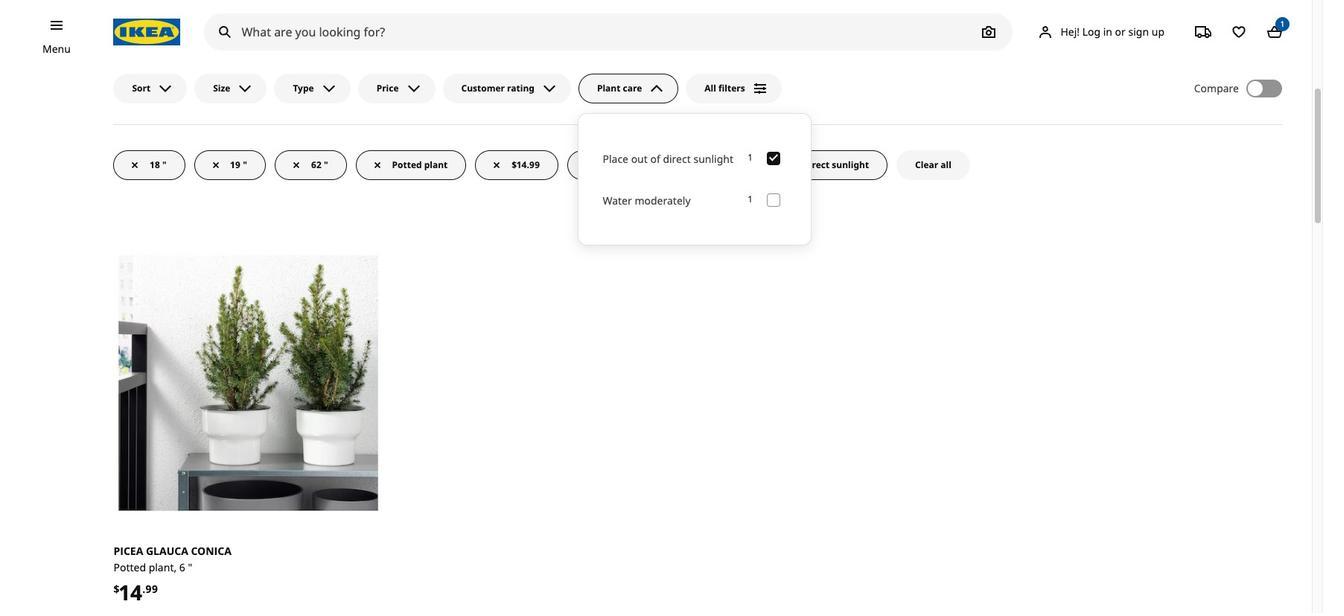 Task type: describe. For each thing, give the bounding box(es) containing it.
product button
[[1184, 23, 1238, 45]]

hej! log in or sign up link
[[1019, 17, 1183, 47]]

0 horizontal spatial of
[[650, 152, 660, 166]]

out inside button
[[775, 158, 790, 171]]

rating for customer rating
[[507, 82, 535, 94]]

" for 62 "
[[324, 158, 328, 171]]

19
[[231, 158, 241, 171]]

sign
[[1129, 24, 1149, 38]]

sunlight inside place out of direct sunlight button
[[832, 158, 869, 171]]

18 "
[[150, 158, 167, 171]]

1 products element for place out of direct sunlight
[[748, 151, 752, 166]]

type button
[[274, 74, 350, 103]]

1 items
[[1145, 27, 1175, 40]]

place out of direct sunlight button
[[712, 150, 888, 180]]

water moderately
[[603, 194, 691, 208]]

room
[[1247, 27, 1273, 40]]

compare
[[1194, 81, 1239, 95]]

care
[[623, 82, 642, 94]]

1 right 5
[[748, 151, 752, 164]]

1 products element for water moderately
[[748, 193, 752, 207]]

potted plant button
[[356, 150, 466, 180]]

plant care button
[[579, 74, 679, 103]]

$14.99
[[512, 158, 540, 171]]

all
[[705, 82, 716, 94]]

5
[[680, 158, 685, 171]]

" for 19 "
[[243, 158, 247, 171]]

ikea logotype, go to start page image
[[114, 19, 181, 45]]

14
[[120, 579, 142, 607]]

filters
[[719, 82, 745, 94]]

room button
[[1237, 23, 1282, 45]]

water
[[603, 194, 632, 208]]

0 horizontal spatial place out of direct sunlight
[[603, 152, 734, 166]]

19 " button
[[194, 150, 266, 180]]

customer for customer rating
[[461, 82, 505, 94]]

rating for customer rating 5
[[650, 158, 677, 171]]

Search by product text field
[[204, 13, 1013, 51]]

place inside place out of direct sunlight button
[[749, 158, 773, 171]]

potted plant
[[392, 158, 448, 171]]

.
[[142, 582, 145, 596]]

99
[[145, 582, 158, 596]]

of inside button
[[792, 158, 801, 171]]

" for 18 "
[[162, 158, 167, 171]]

" inside the picea glauca conica potted plant, 6 " $ 14 . 99
[[188, 561, 192, 575]]

62
[[311, 158, 322, 171]]

18
[[150, 158, 160, 171]]

0 horizontal spatial sunlight
[[694, 152, 734, 166]]

moderately
[[635, 194, 691, 208]]

$
[[114, 582, 120, 596]]

items
[[1152, 27, 1175, 40]]

clear
[[915, 158, 938, 171]]

in
[[1103, 24, 1113, 38]]

potted inside potted plant button
[[392, 158, 422, 171]]

customer rating button
[[443, 74, 571, 103]]

or
[[1115, 24, 1126, 38]]

62 " button
[[275, 150, 347, 180]]



Task type: vqa. For each thing, say whether or not it's contained in the screenshot.
(61)
no



Task type: locate. For each thing, give the bounding box(es) containing it.
1 products element
[[748, 151, 752, 166], [748, 193, 752, 207]]

0 vertical spatial 1 products element
[[748, 151, 752, 166]]

hej!
[[1061, 24, 1080, 38]]

rating inside popup button
[[507, 82, 535, 94]]

clear all button
[[897, 150, 970, 180]]

plant,
[[149, 561, 177, 575]]

" right "62"
[[324, 158, 328, 171]]

$14.99 button
[[475, 150, 559, 180]]

6
[[179, 561, 185, 575]]

type
[[293, 82, 314, 94]]

sort button
[[114, 74, 187, 103]]

1 1 products element from the top
[[748, 151, 752, 166]]

sort
[[132, 82, 151, 94]]

1 vertical spatial potted
[[114, 561, 146, 575]]

picea
[[114, 544, 143, 559]]

1
[[1281, 19, 1284, 29], [1145, 27, 1149, 40], [748, 151, 752, 164], [748, 193, 752, 206]]

rating
[[507, 82, 535, 94], [650, 158, 677, 171]]

1 horizontal spatial rating
[[650, 158, 677, 171]]

customer
[[461, 82, 505, 94], [604, 158, 648, 171]]

place out of direct sunlight
[[603, 152, 734, 166], [749, 158, 869, 171]]

" inside button
[[324, 158, 328, 171]]

up
[[1152, 24, 1165, 38]]

of
[[650, 152, 660, 166], [792, 158, 801, 171]]

1 horizontal spatial out
[[775, 158, 790, 171]]

1 horizontal spatial customer
[[604, 158, 648, 171]]

0 horizontal spatial potted
[[114, 561, 146, 575]]

1 horizontal spatial of
[[792, 158, 801, 171]]

" inside 'button'
[[162, 158, 167, 171]]

" right 6
[[188, 561, 192, 575]]

menu button
[[42, 41, 71, 57]]

1 products element right 5
[[748, 151, 752, 166]]

0 horizontal spatial customer
[[461, 82, 505, 94]]

direct inside button
[[804, 158, 830, 171]]

1 horizontal spatial sunlight
[[832, 158, 869, 171]]

customer inside button
[[604, 158, 648, 171]]

0 vertical spatial rating
[[507, 82, 535, 94]]

clear all
[[915, 158, 952, 171]]

log
[[1083, 24, 1101, 38]]

0 horizontal spatial out
[[631, 152, 648, 166]]

out
[[631, 152, 648, 166], [775, 158, 790, 171]]

customer rating 5
[[604, 158, 685, 171]]

customer rating
[[461, 82, 535, 94]]

1 right room
[[1281, 19, 1284, 29]]

place
[[603, 152, 629, 166], [749, 158, 773, 171]]

1 vertical spatial customer
[[604, 158, 648, 171]]

2 1 products element from the top
[[748, 193, 752, 207]]

18 " button
[[114, 150, 185, 180]]

0 horizontal spatial place
[[603, 152, 629, 166]]

potted down picea at the left of the page
[[114, 561, 146, 575]]

0 horizontal spatial rating
[[507, 82, 535, 94]]

None search field
[[204, 13, 1013, 51]]

62 "
[[311, 158, 328, 171]]

price
[[377, 82, 399, 94]]

customer rating 5 button
[[568, 150, 703, 180]]

1 vertical spatial 1 products element
[[748, 193, 752, 207]]

customer inside popup button
[[461, 82, 505, 94]]

all filters
[[705, 82, 745, 94]]

size
[[213, 82, 230, 94]]

1 down place out of direct sunlight button
[[748, 193, 752, 206]]

"
[[162, 158, 167, 171], [243, 158, 247, 171], [324, 158, 328, 171], [188, 561, 192, 575]]

potted
[[392, 158, 422, 171], [114, 561, 146, 575]]

1 horizontal spatial direct
[[804, 158, 830, 171]]

product
[[1193, 27, 1228, 40]]

" inside button
[[243, 158, 247, 171]]

0 horizontal spatial direct
[[663, 152, 691, 166]]

plant care
[[597, 82, 642, 94]]

potted left plant
[[392, 158, 422, 171]]

1 horizontal spatial place
[[749, 158, 773, 171]]

menu
[[42, 42, 71, 56]]

all filters button
[[686, 74, 782, 103]]

price button
[[358, 74, 435, 103]]

sunlight
[[694, 152, 734, 166], [832, 158, 869, 171]]

place out of direct sunlight inside button
[[749, 158, 869, 171]]

glauca
[[146, 544, 188, 559]]

1 horizontal spatial place out of direct sunlight
[[749, 158, 869, 171]]

" right the '18'
[[162, 158, 167, 171]]

0 vertical spatial potted
[[392, 158, 422, 171]]

potted inside the picea glauca conica potted plant, 6 " $ 14 . 99
[[114, 561, 146, 575]]

picea glauca conica potted plant, 6 " $ 14 . 99
[[114, 544, 231, 607]]

product element
[[1184, 23, 1282, 45]]

0 vertical spatial customer
[[461, 82, 505, 94]]

1 horizontal spatial potted
[[392, 158, 422, 171]]

plant
[[424, 158, 448, 171]]

conica
[[191, 544, 231, 559]]

19 "
[[231, 158, 247, 171]]

1 left up
[[1145, 27, 1149, 40]]

size button
[[194, 74, 267, 103]]

direct
[[663, 152, 691, 166], [804, 158, 830, 171]]

1 products element down place out of direct sunlight button
[[748, 193, 752, 207]]

1 link
[[1260, 17, 1290, 47]]

all
[[941, 158, 952, 171]]

rating inside button
[[650, 158, 677, 171]]

customer for customer rating 5
[[604, 158, 648, 171]]

1 vertical spatial rating
[[650, 158, 677, 171]]

hej! log in or sign up
[[1061, 24, 1165, 38]]

plant
[[597, 82, 621, 94]]

" right 19
[[243, 158, 247, 171]]



